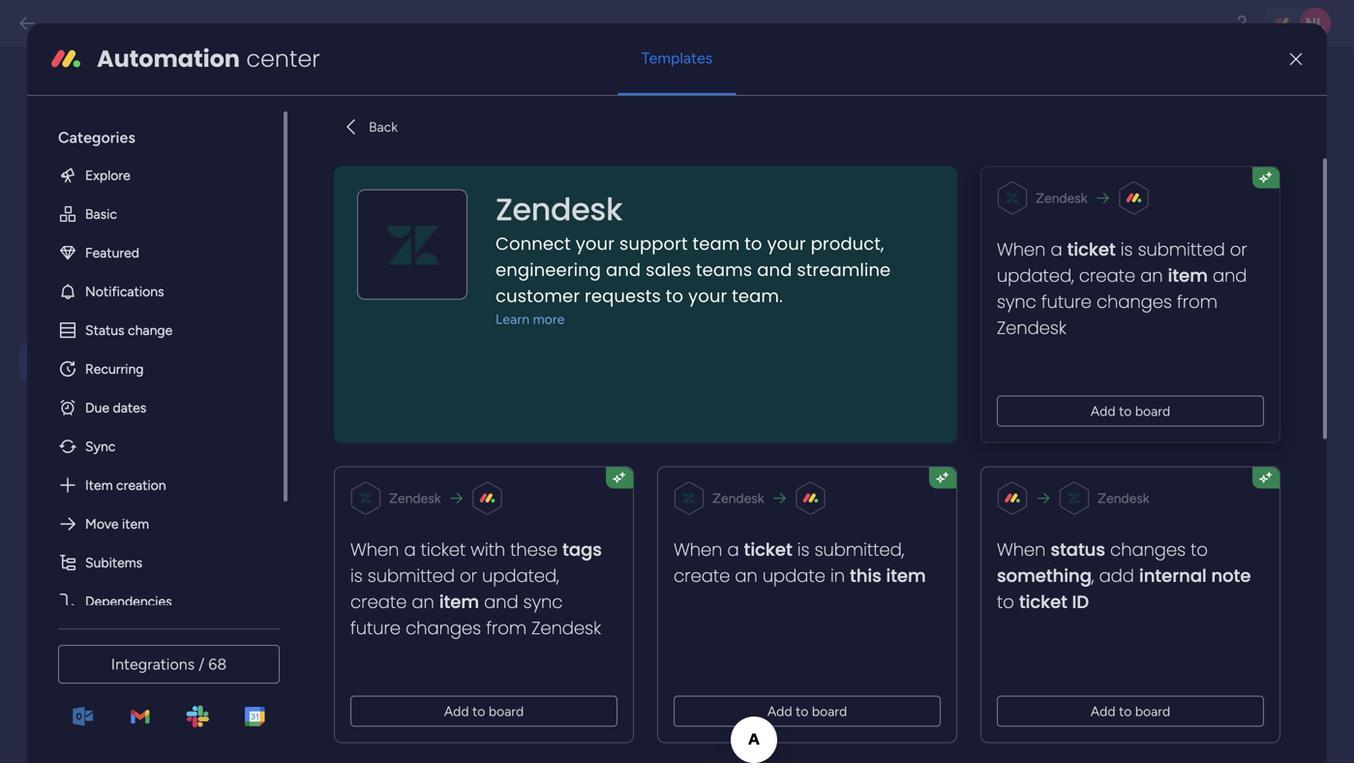 Task type: locate. For each thing, give the bounding box(es) containing it.
due dates option
[[43, 388, 268, 427]]

0 vertical spatial updated,
[[997, 263, 1075, 288]]

learn more link
[[34, 122, 244, 144], [496, 309, 906, 329]]

move
[[85, 515, 119, 532]]

app banner image zendesk image
[[382, 213, 444, 275]]

1 vertical spatial app
[[380, 410, 404, 428]]

0 horizontal spatial future
[[351, 616, 401, 640]]

2 vertical spatial create
[[351, 590, 407, 614]]

2 vertical spatial an
[[412, 590, 435, 614]]

0 vertical spatial submitted
[[1138, 237, 1226, 262]]

1 vertical spatial create
[[674, 563, 731, 588]]

the up capabilities
[[380, 367, 404, 384]]

0 vertical spatial in
[[456, 388, 468, 406]]

add
[[1091, 403, 1116, 419], [444, 703, 469, 719], [768, 703, 793, 719], [1091, 703, 1116, 719]]

notifications option
[[43, 272, 268, 311]]

changes for tags
[[406, 616, 481, 640]]

0 vertical spatial learn more link
[[34, 122, 244, 144]]

the right dapulse info image
[[380, 265, 404, 282]]

integrations
[[111, 655, 195, 674]]

1 vertical spatial more
[[533, 311, 565, 327]]

1 horizontal spatial future
[[1042, 289, 1092, 314]]

0 horizontal spatial learn
[[34, 124, 70, 141]]

1 horizontal spatial sync
[[997, 289, 1037, 314]]

explore
[[85, 167, 131, 183]]

0 horizontal spatial is
[[351, 563, 363, 588]]

1 vertical spatial the
[[380, 367, 404, 384]]

due dates
[[85, 399, 146, 416]]

when status changes to something , add internal note to ticket id
[[997, 537, 1252, 614]]

team
[[693, 231, 740, 256]]

is inside is submitted, create an update in
[[798, 537, 810, 562]]

the api documentation can be found at developers.monday.com
[[380, 265, 638, 304]]

is for submitted
[[1121, 237, 1134, 262]]

updated, inside is submitted or updated, create an
[[997, 263, 1075, 288]]

api inside the api documentation can be found at developers.monday.com
[[407, 265, 429, 282]]

administration
[[34, 82, 227, 117]]

billing button
[[19, 386, 244, 424]]

0 vertical spatial more
[[73, 124, 107, 141]]

a for when a
[[1051, 237, 1063, 262]]

item
[[85, 477, 113, 493]]

0 vertical spatial create
[[1080, 263, 1136, 288]]

1 horizontal spatial submitted
[[1138, 237, 1226, 262]]

the
[[380, 265, 404, 282], [380, 367, 404, 384]]

learn down automation  center icon
[[34, 124, 70, 141]]

status
[[1051, 537, 1106, 562]]

monday up capabilities
[[407, 367, 460, 384]]

when inside when status changes to something , add internal note to ticket id
[[997, 537, 1046, 562]]

dapulse info image
[[341, 263, 360, 292]]

0 horizontal spatial app
[[380, 410, 404, 428]]

dates
[[113, 399, 146, 416]]

1 horizontal spatial app
[[463, 367, 488, 384]]

1 horizontal spatial is
[[798, 537, 810, 562]]

0 vertical spatial learn
[[34, 124, 70, 141]]

submitted inside 'when a ticket with these tags is submitted or updated, create an'
[[368, 563, 455, 588]]

experience.
[[408, 410, 482, 428]]

in left the this
[[831, 563, 845, 588]]

0 vertical spatial monday
[[407, 367, 460, 384]]

0 horizontal spatial create
[[351, 590, 407, 614]]

/
[[199, 655, 205, 674]]

learn more link down administration
[[34, 122, 244, 144]]

or inside is submitted or updated, create an
[[1231, 237, 1248, 262]]

when a ticket
[[997, 237, 1116, 262], [674, 537, 793, 562]]

learn more link down teams
[[496, 309, 906, 329]]

1 vertical spatial updated,
[[482, 563, 559, 588]]

ticket
[[1068, 237, 1116, 262], [421, 537, 466, 562], [744, 537, 793, 562], [1020, 590, 1068, 614]]

tags
[[563, 537, 602, 562]]

learn inside administration learn more
[[34, 124, 70, 141]]

1 vertical spatial learn
[[496, 311, 530, 327]]

you
[[555, 367, 579, 384]]

from
[[1178, 289, 1218, 314], [486, 616, 527, 640]]

changes up internal at the bottom right of the page
[[1111, 537, 1186, 562]]

api
[[322, 88, 354, 113], [384, 206, 403, 221], [537, 206, 556, 221], [407, 265, 429, 282], [73, 352, 99, 372], [491, 367, 514, 384], [380, 432, 402, 449]]

the inside the monday app api gives you powerful capabilities in order to enhance your monday app experience. it's very important to keep your api token secure.
[[380, 367, 404, 384]]

1 vertical spatial sync
[[524, 590, 563, 614]]

2 horizontal spatial an
[[1141, 263, 1164, 288]]

api down status
[[73, 352, 99, 372]]

1 vertical spatial in
[[831, 563, 845, 588]]

api up order
[[491, 367, 514, 384]]

a
[[1051, 237, 1063, 262], [404, 537, 416, 562], [728, 537, 739, 562]]

can
[[536, 265, 560, 282]]

0 horizontal spatial more
[[73, 124, 107, 141]]

tidy up button
[[19, 471, 244, 509]]

changes down is submitted or updated, create an
[[1097, 289, 1173, 314]]

app up order
[[463, 367, 488, 384]]

more down customer
[[533, 311, 565, 327]]

content directory button
[[19, 514, 244, 552]]

capabilities
[[380, 388, 453, 406]]

updated,
[[997, 263, 1075, 288], [482, 563, 559, 588]]

the inside the api documentation can be found at developers.monday.com
[[380, 265, 404, 282]]

usage stats
[[73, 437, 164, 458]]

noah lott image
[[1301, 8, 1332, 39]]

0 horizontal spatial a
[[404, 537, 416, 562]]

is inside 'when a ticket with these tags is submitted or updated, create an'
[[351, 563, 363, 588]]

or
[[1231, 237, 1248, 262], [460, 563, 477, 588]]

changes
[[1097, 289, 1173, 314], [1111, 537, 1186, 562], [406, 616, 481, 640]]

2 vertical spatial changes
[[406, 616, 481, 640]]

your
[[576, 231, 615, 256], [767, 231, 806, 256], [689, 284, 728, 308], [586, 388, 615, 406], [660, 410, 689, 428]]

updated, inside 'when a ticket with these tags is submitted or updated, create an'
[[482, 563, 559, 588]]

token
[[405, 432, 442, 449]]

2 vertical spatial is
[[351, 563, 363, 588]]

is submitted, create an update in
[[674, 537, 905, 588]]

change
[[128, 322, 173, 338]]

in left order
[[456, 388, 468, 406]]

0 vertical spatial future
[[1042, 289, 1092, 314]]

subitems
[[85, 554, 143, 571]]

1 the from the top
[[380, 265, 404, 282]]

developers.monday.com link
[[380, 287, 538, 304]]

2 horizontal spatial is
[[1121, 237, 1134, 262]]

is inside is submitted or updated, create an
[[1121, 237, 1134, 262]]

copier
[[72, 676, 120, 697]]

2 horizontal spatial create
[[1080, 263, 1136, 288]]

when inside 'when a ticket with these tags is submitted or updated, create an'
[[351, 537, 399, 562]]

sales
[[646, 257, 692, 282]]

,
[[1092, 563, 1095, 588]]

0 vertical spatial changes
[[1097, 289, 1173, 314]]

users
[[73, 266, 116, 287]]

0 vertical spatial is
[[1121, 237, 1134, 262]]

0 vertical spatial sync
[[997, 289, 1037, 314]]

2 the from the top
[[380, 367, 404, 384]]

0 horizontal spatial learn more link
[[34, 122, 244, 144]]

1 vertical spatial from
[[486, 616, 527, 640]]

1 horizontal spatial more
[[533, 311, 565, 327]]

1 vertical spatial an
[[735, 563, 758, 588]]

1 vertical spatial future
[[351, 616, 401, 640]]

1 vertical spatial learn more link
[[496, 309, 906, 329]]

monday up keep
[[619, 388, 671, 406]]

engineering
[[496, 257, 601, 282]]

changes down 'when a ticket with these tags is submitted or updated, create an'
[[406, 616, 481, 640]]

future
[[1042, 289, 1092, 314], [351, 616, 401, 640]]

1 vertical spatial or
[[460, 563, 477, 588]]

1 vertical spatial and sync future changes from zendesk
[[351, 590, 601, 640]]

1 horizontal spatial learn
[[496, 311, 530, 327]]

or inside 'when a ticket with these tags is submitted or updated, create an'
[[460, 563, 477, 588]]

dependencies option
[[43, 582, 268, 621]]

sync for when a
[[997, 289, 1037, 314]]

back to workspace image
[[17, 14, 37, 33]]

stats
[[126, 437, 164, 458]]

1 horizontal spatial from
[[1178, 289, 1218, 314]]

future for when a ticket
[[1042, 289, 1092, 314]]

api up developers.monday.com link
[[407, 265, 429, 282]]

basic option
[[43, 194, 268, 233]]

learn down customer
[[496, 311, 530, 327]]

the for the api documentation can be found at developers.monday.com
[[380, 265, 404, 282]]

0 vertical spatial or
[[1231, 237, 1248, 262]]

monday
[[407, 367, 460, 384], [619, 388, 671, 406]]

1 horizontal spatial monday
[[619, 388, 671, 406]]

with
[[471, 537, 506, 562]]

0 horizontal spatial updated,
[[482, 563, 559, 588]]

from down is submitted or updated, create an
[[1178, 289, 1218, 314]]

a inside 'when a ticket with these tags is submitted or updated, create an'
[[404, 537, 416, 562]]

documentation
[[433, 265, 533, 282]]

0 horizontal spatial in
[[456, 388, 468, 406]]

1 horizontal spatial or
[[1231, 237, 1248, 262]]

0 horizontal spatial an
[[412, 590, 435, 614]]

zendesk connect your support team to your product, engineering and sales teams and streamline customer requests to your team. learn more
[[496, 188, 891, 327]]

secure.
[[446, 432, 492, 449]]

submitted,
[[815, 537, 905, 562]]

0 vertical spatial from
[[1178, 289, 1218, 314]]

0 horizontal spatial and sync future changes from zendesk
[[351, 590, 601, 640]]

1 horizontal spatial in
[[831, 563, 845, 588]]

2 horizontal spatial a
[[1051, 237, 1063, 262]]

an
[[1141, 263, 1164, 288], [735, 563, 758, 588], [412, 590, 435, 614]]

1 horizontal spatial an
[[735, 563, 758, 588]]

automation
[[97, 42, 240, 75]]

and
[[606, 257, 641, 282], [757, 257, 793, 282], [1213, 263, 1248, 288], [484, 590, 519, 614]]

1 horizontal spatial create
[[674, 563, 731, 588]]

0 vertical spatial when a ticket
[[997, 237, 1116, 262]]

to
[[745, 231, 763, 256], [666, 284, 684, 308], [510, 388, 524, 406], [1120, 403, 1132, 419], [608, 410, 621, 428], [1191, 537, 1209, 562], [997, 590, 1015, 614], [473, 703, 486, 719], [796, 703, 809, 719], [1120, 703, 1132, 719]]

0 vertical spatial and sync future changes from zendesk
[[997, 263, 1248, 340]]

in
[[322, 206, 332, 221]]

from down 'when a ticket with these tags is submitted or updated, create an'
[[486, 616, 527, 640]]

0 horizontal spatial submitted
[[368, 563, 455, 588]]

1 horizontal spatial updated,
[[997, 263, 1075, 288]]

your down powerful
[[586, 388, 615, 406]]

move item option
[[43, 504, 268, 543]]

0 vertical spatial an
[[1141, 263, 1164, 288]]

1 vertical spatial when a ticket
[[674, 537, 793, 562]]

1 vertical spatial submitted
[[368, 563, 455, 588]]

more up explore
[[73, 124, 107, 141]]

add to board button
[[997, 395, 1265, 426], [351, 696, 618, 727], [674, 696, 941, 727], [997, 696, 1265, 727]]

it's
[[486, 410, 505, 428]]

categories list box
[[43, 111, 288, 621]]

0 horizontal spatial sync
[[524, 590, 563, 614]]

learn
[[34, 124, 70, 141], [496, 311, 530, 327]]

1 horizontal spatial and sync future changes from zendesk
[[997, 263, 1248, 340]]

1 horizontal spatial learn more link
[[496, 309, 906, 329]]

0 horizontal spatial from
[[486, 616, 527, 640]]

and sync future changes from zendesk
[[997, 263, 1248, 340], [351, 590, 601, 640]]

internal
[[1140, 563, 1207, 588]]

0 vertical spatial the
[[380, 265, 404, 282]]

your up team. at the top of page
[[767, 231, 806, 256]]

1 vertical spatial is
[[798, 537, 810, 562]]

app down capabilities
[[380, 410, 404, 428]]

api v2 token
[[322, 88, 444, 113]]

automation  center image
[[50, 43, 81, 74]]

0 horizontal spatial or
[[460, 563, 477, 588]]

administration learn more
[[34, 82, 227, 141]]

content
[[73, 522, 137, 543]]

general
[[73, 181, 133, 202]]

1 vertical spatial changes
[[1111, 537, 1186, 562]]



Task type: describe. For each thing, give the bounding box(es) containing it.
subitems option
[[43, 543, 268, 582]]

learn more link for connect your support team to your product, engineering and sales teams and streamline customer requests to your team.
[[496, 309, 906, 329]]

developers.monday.com
[[380, 287, 538, 304]]

0 horizontal spatial when a ticket
[[674, 537, 793, 562]]

featured
[[85, 244, 139, 261]]

tidy up
[[73, 479, 132, 500]]

something
[[997, 563, 1092, 588]]

when a ticket with these tags is submitted or updated, create an
[[351, 537, 602, 614]]

in inside the monday app api gives you powerful capabilities in order to enhance your monday app experience. it's very important to keep your api token secure.
[[456, 388, 468, 406]]

explore option
[[43, 156, 268, 194]]

team.
[[732, 284, 783, 308]]

in inside is submitted, create an update in
[[831, 563, 845, 588]]

there
[[406, 206, 436, 221]]

api left the v2
[[322, 88, 354, 113]]

back button
[[334, 111, 406, 142]]

item creation
[[85, 477, 166, 493]]

integrations / 68
[[111, 655, 227, 674]]

tidy
[[73, 479, 105, 500]]

sync
[[85, 438, 116, 454]]

update
[[763, 563, 826, 588]]

connect
[[496, 231, 571, 256]]

create inside 'when a ticket with these tags is submitted or updated, create an'
[[351, 590, 407, 614]]

customization
[[73, 224, 185, 245]]

permissions button
[[19, 599, 244, 637]]

from for ticket
[[1178, 289, 1218, 314]]

be
[[563, 265, 580, 282]]

future for when a ticket with these tags is submitted or updated, create an
[[351, 616, 401, 640]]

note
[[1212, 563, 1252, 588]]

zendesk inside zendesk connect your support team to your product, engineering and sales teams and streamline customer requests to your team. learn more
[[496, 188, 623, 231]]

0 horizontal spatial monday
[[407, 367, 460, 384]]

billing
[[73, 394, 118, 415]]

add
[[1100, 563, 1135, 588]]

product,
[[811, 231, 885, 256]]

support
[[620, 231, 688, 256]]

requests
[[585, 284, 661, 308]]

the monday app api gives you powerful capabilities in order to enhance your monday app experience. it's very important to keep your api token secure.
[[380, 367, 689, 449]]

back
[[369, 118, 398, 135]]

more inside zendesk connect your support team to your product, engineering and sales teams and streamline customer requests to your team. learn more
[[533, 311, 565, 327]]

up
[[109, 479, 132, 500]]

keep
[[625, 410, 656, 428]]

notifications
[[85, 283, 164, 299]]

api right 'new'
[[384, 206, 403, 221]]

status change
[[85, 322, 173, 338]]

this item
[[850, 563, 926, 588]]

1 vertical spatial monday
[[619, 388, 671, 406]]

featured option
[[43, 233, 268, 272]]

is for submitted,
[[798, 537, 810, 562]]

are
[[439, 206, 456, 221]]

the
[[335, 206, 354, 221]]

1 horizontal spatial when a ticket
[[997, 237, 1116, 262]]

recurring
[[85, 361, 144, 377]]

permissions
[[73, 607, 164, 628]]

status change option
[[43, 311, 268, 349]]

ticket inside 'when a ticket with these tags is submitted or updated, create an'
[[421, 537, 466, 562]]

api inside button
[[73, 352, 99, 372]]

learn inside zendesk connect your support team to your product, engineering and sales teams and streamline customer requests to your team. learn more
[[496, 311, 530, 327]]

customer
[[496, 284, 580, 308]]

learn more link for administration
[[34, 122, 244, 144]]

create inside is submitted or updated, create an
[[1080, 263, 1136, 288]]

from for tags
[[486, 616, 527, 640]]

status
[[85, 322, 125, 338]]

this
[[850, 563, 882, 588]]

and sync future changes from zendesk for ticket
[[997, 263, 1248, 340]]

is submitted or updated, create an
[[997, 237, 1248, 288]]

sync option
[[43, 427, 268, 466]]

directory
[[141, 522, 211, 543]]

your up found
[[576, 231, 615, 256]]

0 vertical spatial app
[[463, 367, 488, 384]]

an inside 'when a ticket with these tags is submitted or updated, create an'
[[412, 590, 435, 614]]

the for the monday app api gives you powerful capabilities in order to enhance your monday app experience. it's very important to keep your api token secure.
[[380, 367, 404, 384]]

users button
[[19, 258, 244, 296]]

cross
[[72, 650, 116, 671]]

68
[[208, 655, 227, 674]]

your right keep
[[660, 410, 689, 428]]

security
[[73, 309, 137, 330]]

these
[[511, 537, 558, 562]]

sync for when a ticket with these
[[524, 590, 563, 614]]

center
[[246, 42, 320, 75]]

creation
[[116, 477, 166, 493]]

found
[[583, 265, 622, 282]]

submitted inside is submitted or updated, create an
[[1138, 237, 1226, 262]]

api left token
[[380, 432, 402, 449]]

cross account copier button
[[19, 642, 244, 706]]

basic
[[85, 206, 117, 222]]

v2
[[359, 88, 382, 113]]

apps button
[[19, 556, 244, 594]]

changes inside when status changes to something , add internal note to ticket id
[[1111, 537, 1186, 562]]

powerful
[[582, 367, 640, 384]]

1 horizontal spatial a
[[728, 537, 739, 562]]

security button
[[19, 301, 244, 338]]

enhance
[[527, 388, 583, 406]]

recurring option
[[43, 349, 268, 388]]

only
[[459, 206, 483, 221]]

a for when a ticket with these
[[404, 537, 416, 562]]

move item
[[85, 515, 149, 532]]

account
[[120, 650, 184, 671]]

teams
[[696, 257, 753, 282]]

order
[[472, 388, 506, 406]]

create inside is submitted, create an update in
[[674, 563, 731, 588]]

more inside administration learn more
[[73, 124, 107, 141]]

cross account copier
[[72, 650, 184, 697]]

gives
[[517, 367, 551, 384]]

and sync future changes from zendesk for tags
[[351, 590, 601, 640]]

api button
[[19, 343, 244, 381]]

ticket inside when status changes to something , add internal note to ticket id
[[1020, 590, 1068, 614]]

token
[[388, 88, 444, 113]]

an inside is submitted or updated, create an
[[1141, 263, 1164, 288]]

changes for ticket
[[1097, 289, 1173, 314]]

integrations / 68 button
[[58, 645, 280, 684]]

content directory
[[73, 522, 211, 543]]

item creation option
[[43, 466, 268, 504]]

api left tokens
[[537, 206, 556, 221]]

personal
[[486, 206, 534, 221]]

due
[[85, 399, 109, 416]]

item inside move item option
[[122, 515, 149, 532]]

in the new api there are only personal api tokens
[[322, 206, 597, 221]]

an inside is submitted, create an update in
[[735, 563, 758, 588]]

your down teams
[[689, 284, 728, 308]]

categories heading
[[43, 111, 268, 156]]

help image
[[1233, 14, 1252, 33]]



Task type: vqa. For each thing, say whether or not it's contained in the screenshot.
include
no



